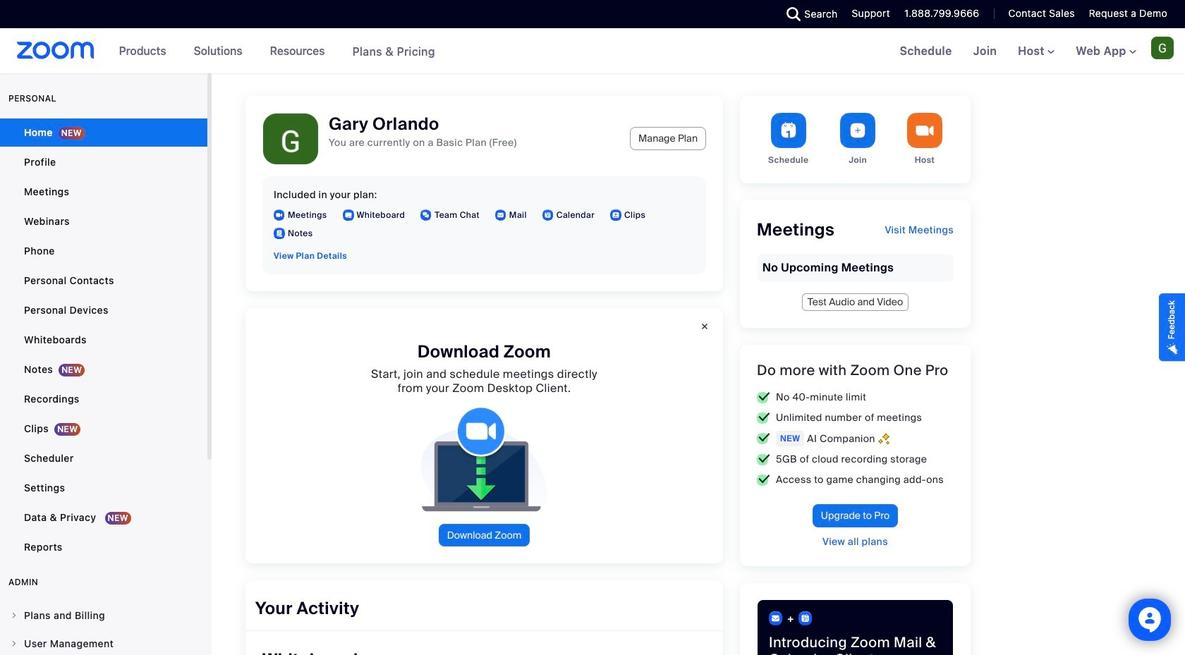 Task type: describe. For each thing, give the bounding box(es) containing it.
zoom logo image
[[17, 42, 94, 59]]

2 check box image from the top
[[757, 412, 770, 424]]

profile picture image
[[1151, 37, 1174, 59]]

host image
[[907, 113, 943, 148]]

admin menu menu
[[0, 603, 207, 655]]

meetings navigation
[[889, 28, 1185, 75]]

5 check box image from the top
[[757, 474, 770, 486]]

1 check box image from the top
[[757, 392, 770, 403]]

right image
[[10, 612, 18, 620]]

join image
[[840, 113, 876, 148]]

profile.zoom_mail image
[[495, 210, 506, 221]]

3 check box image from the top
[[757, 433, 770, 445]]

2 menu item from the top
[[0, 631, 207, 655]]

profile.zoom_calendar image
[[542, 210, 554, 221]]

product information navigation
[[108, 28, 446, 75]]

download zoom image
[[410, 407, 559, 513]]

right image
[[10, 640, 18, 648]]

1 menu item from the top
[[0, 603, 207, 629]]



Task type: vqa. For each thing, say whether or not it's contained in the screenshot.
Close image to the right
no



Task type: locate. For each thing, give the bounding box(es) containing it.
profile.zoom_team_chat image
[[421, 210, 432, 221]]

profile.zoom_clips image
[[610, 210, 622, 221]]

banner
[[0, 28, 1185, 75]]

1 vertical spatial menu item
[[0, 631, 207, 655]]

advanced feature image
[[878, 433, 890, 445]]

personal menu menu
[[0, 119, 207, 563]]

profile.zoom_whiteboard image
[[343, 210, 354, 221]]

mail image
[[769, 612, 783, 625]]

0 vertical spatial menu item
[[0, 603, 207, 629]]

menu item
[[0, 603, 207, 629], [0, 631, 207, 655]]

profile.zoom_notes image
[[274, 228, 285, 239]]

avatar image
[[263, 114, 318, 169]]

schedule image
[[771, 113, 806, 148]]

check box image
[[757, 392, 770, 403], [757, 412, 770, 424], [757, 433, 770, 445], [757, 454, 770, 465], [757, 474, 770, 486]]

calendar image
[[799, 612, 813, 625]]

4 check box image from the top
[[757, 454, 770, 465]]

profile.zoom_meetings image
[[274, 210, 285, 221]]



